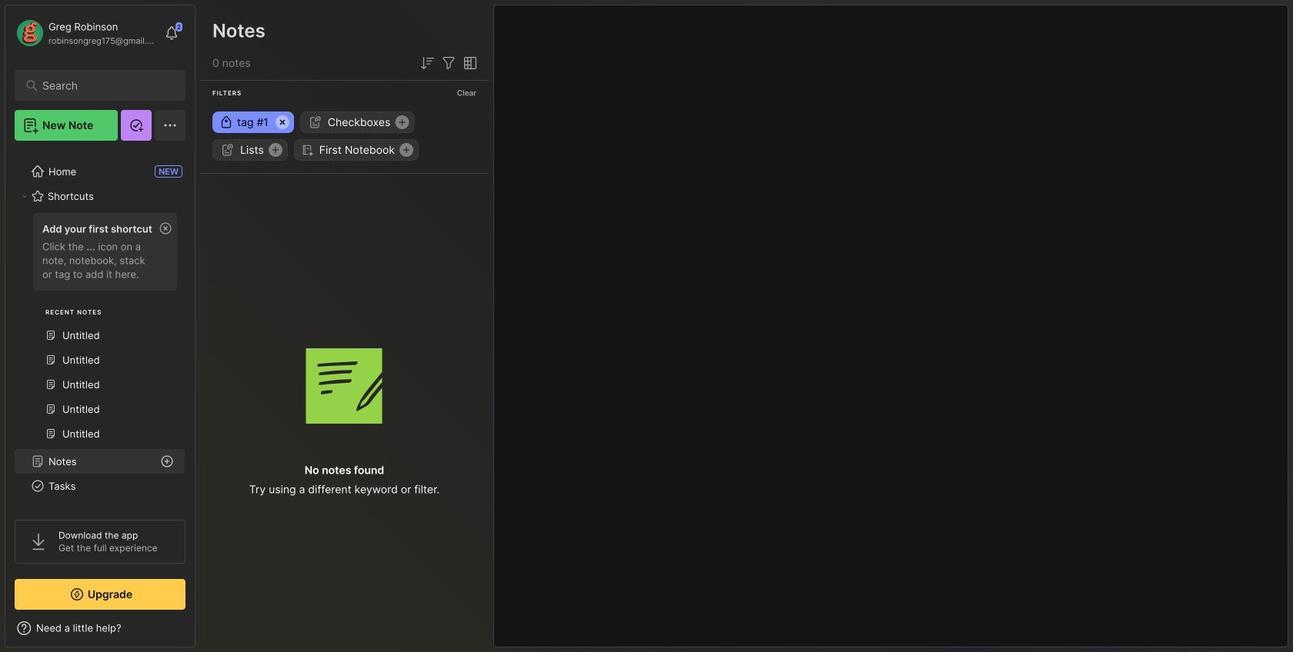 Task type: vqa. For each thing, say whether or not it's contained in the screenshot.
More actions image
no



Task type: locate. For each thing, give the bounding box(es) containing it.
tree
[[5, 150, 195, 640]]

None search field
[[42, 76, 165, 95]]

Sort options field
[[418, 54, 436, 72]]

main element
[[0, 0, 200, 653]]

Add filters field
[[440, 54, 458, 72]]

click to collapse image
[[194, 624, 206, 643]]

none search field inside 'main' element
[[42, 76, 165, 95]]

Account field
[[15, 18, 157, 48]]

group
[[15, 209, 185, 456]]



Task type: describe. For each thing, give the bounding box(es) containing it.
note window element
[[493, 5, 1289, 648]]

WHAT'S NEW field
[[5, 617, 195, 641]]

Search text field
[[42, 79, 165, 93]]

tree inside 'main' element
[[5, 150, 195, 640]]

View options field
[[458, 54, 480, 72]]

group inside tree
[[15, 209, 185, 456]]

add filters image
[[440, 54, 458, 72]]



